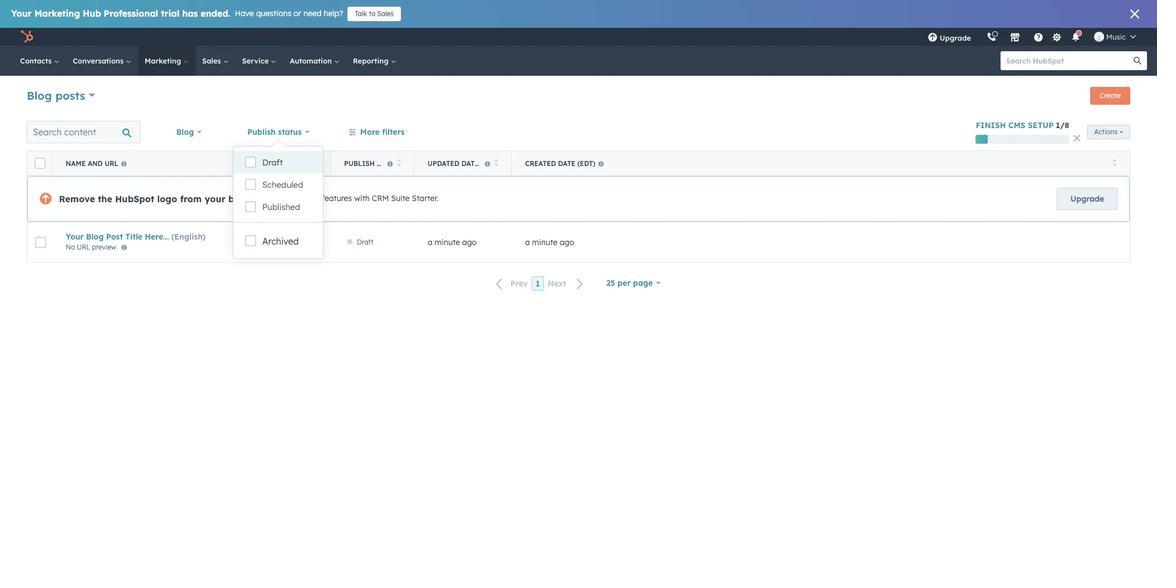 Task type: vqa. For each thing, say whether or not it's contained in the screenshot.
top Activity
no



Task type: locate. For each thing, give the bounding box(es) containing it.
press to sort. element inside publish status button
[[397, 159, 401, 168]]

date for updated
[[462, 159, 479, 167]]

blog posts banner
[[27, 84, 1131, 109]]

1 horizontal spatial a minute ago
[[525, 237, 574, 247]]

next
[[548, 279, 567, 289]]

2 horizontal spatial press to sort. image
[[1113, 159, 1117, 166]]

blog posts button
[[27, 87, 96, 103]]

1 (edt) from the left
[[481, 159, 499, 167]]

(edt) right created
[[578, 159, 596, 167]]

0 horizontal spatial publish
[[247, 127, 276, 137]]

0 vertical spatial sales
[[377, 9, 394, 18]]

page
[[633, 278, 653, 288]]

your
[[11, 8, 32, 19], [66, 232, 84, 242]]

publish status
[[247, 127, 302, 137], [344, 159, 402, 167]]

press to sort. image inside updated date (edt) button
[[494, 159, 499, 166]]

search button
[[1129, 51, 1148, 70]]

1 button
[[532, 276, 544, 291]]

2 press to sort. image from the left
[[494, 159, 499, 166]]

calling icon button
[[983, 30, 1002, 44]]

here...
[[145, 232, 169, 242]]

list box
[[233, 147, 323, 222]]

1 vertical spatial 1
[[536, 279, 540, 289]]

press to sort. element for updated date (edt)
[[494, 159, 499, 168]]

your
[[205, 193, 226, 204]]

draft
[[262, 157, 283, 168], [357, 238, 374, 246]]

1 horizontal spatial your
[[66, 232, 84, 242]]

(edt) right updated
[[481, 159, 499, 167]]

press to sort. element inside name and url 'button'
[[313, 159, 318, 168]]

0 horizontal spatial blog
[[27, 88, 52, 102]]

3 press to sort. element from the left
[[494, 159, 499, 168]]

press to sort. image
[[397, 159, 401, 166], [494, 159, 499, 166], [1113, 159, 1117, 166]]

0 horizontal spatial (edt)
[[481, 159, 499, 167]]

1 horizontal spatial marketing
[[145, 56, 183, 65]]

press to sort. image left created
[[494, 159, 499, 166]]

1 horizontal spatial upgrade
[[1071, 194, 1105, 204]]

1 a minute ago from the left
[[428, 237, 477, 247]]

1 horizontal spatial date
[[558, 159, 576, 167]]

1 horizontal spatial blog
[[86, 232, 104, 242]]

publish status inside publish status button
[[344, 159, 402, 167]]

1 horizontal spatial sales
[[377, 9, 394, 18]]

0 vertical spatial marketing
[[34, 8, 80, 19]]

status up scheduled
[[278, 127, 302, 137]]

1 press to sort. image from the left
[[397, 159, 401, 166]]

date
[[462, 159, 479, 167], [558, 159, 576, 167]]

1 horizontal spatial minute
[[532, 237, 558, 247]]

1 horizontal spatial (edt)
[[578, 159, 596, 167]]

press to sort. element down actions popup button
[[1113, 159, 1117, 168]]

0 horizontal spatial 1
[[536, 279, 540, 289]]

professional
[[104, 8, 158, 19]]

date right created
[[558, 159, 576, 167]]

publish status for publish status button
[[344, 159, 402, 167]]

1 ago from the left
[[462, 237, 477, 247]]

minute
[[435, 237, 460, 247], [532, 237, 558, 247]]

upgrade
[[940, 33, 972, 42], [1071, 194, 1105, 204]]

blog button
[[169, 121, 209, 143]]

close image up 'music' popup button
[[1131, 9, 1140, 18]]

1 date from the left
[[462, 159, 479, 167]]

2 a from the left
[[525, 237, 530, 247]]

0 horizontal spatial status
[[278, 127, 302, 137]]

press to sort. image down actions popup button
[[1113, 159, 1117, 166]]

finish cms setup progress bar
[[976, 135, 989, 144]]

with
[[354, 193, 370, 203]]

minute down the "starter."
[[435, 237, 460, 247]]

Search content search field
[[27, 121, 140, 143]]

created date (edt)
[[525, 159, 596, 167]]

press to sort. image inside publish status button
[[397, 159, 401, 166]]

2 (edt) from the left
[[578, 159, 596, 167]]

date inside button
[[462, 159, 479, 167]]

ended.
[[201, 8, 231, 19]]

publish for publish status popup button
[[247, 127, 276, 137]]

25 per page button
[[599, 272, 668, 294]]

publish status inside publish status popup button
[[247, 127, 302, 137]]

status
[[278, 127, 302, 137], [377, 159, 402, 167]]

0 vertical spatial publish
[[247, 127, 276, 137]]

status for publish status popup button
[[278, 127, 302, 137]]

1 press to sort. element from the left
[[313, 159, 318, 168]]

a minute ago down the "starter."
[[428, 237, 477, 247]]

0 horizontal spatial press to sort. image
[[397, 159, 401, 166]]

0 vertical spatial status
[[278, 127, 302, 137]]

setup
[[1028, 120, 1054, 130]]

logo
[[157, 193, 177, 204]]

a down the "starter."
[[428, 237, 433, 247]]

blog inside blog posts "popup button"
[[27, 88, 52, 102]]

draft down the with
[[357, 238, 374, 246]]

blog left posts
[[27, 88, 52, 102]]

ago
[[462, 237, 477, 247], [560, 237, 574, 247]]

help image
[[1034, 33, 1044, 43]]

sales left "service"
[[202, 56, 223, 65]]

0 horizontal spatial your
[[11, 8, 32, 19]]

1 horizontal spatial a
[[525, 237, 530, 247]]

remove the hubspot logo from your blog.
[[59, 193, 251, 204]]

1 left 8
[[1057, 120, 1061, 130]]

0 horizontal spatial marketing
[[34, 8, 80, 19]]

and
[[88, 159, 103, 167]]

25 per page
[[607, 278, 653, 288]]

sales right to
[[377, 9, 394, 18]]

1 vertical spatial blog
[[176, 127, 194, 137]]

2 date from the left
[[558, 159, 576, 167]]

publish status button
[[240, 121, 317, 143]]

date inside button
[[558, 159, 576, 167]]

a minute ago
[[428, 237, 477, 247], [525, 237, 574, 247]]

sales
[[377, 9, 394, 18], [202, 56, 223, 65]]

Search HubSpot search field
[[1001, 51, 1138, 70]]

0 horizontal spatial date
[[462, 159, 479, 167]]

1 horizontal spatial url
[[105, 159, 118, 167]]

(edt)
[[481, 159, 499, 167], [578, 159, 596, 167]]

cms
[[1009, 120, 1026, 130]]

a up the prev
[[525, 237, 530, 247]]

0 horizontal spatial minute
[[435, 237, 460, 247]]

your up hubspot image
[[11, 8, 32, 19]]

0 horizontal spatial a
[[428, 237, 433, 247]]

help?
[[324, 8, 343, 18]]

marketing left hub
[[34, 8, 80, 19]]

prev button
[[490, 277, 532, 291]]

publish
[[247, 127, 276, 137], [344, 159, 375, 167]]

1 vertical spatial close image
[[1074, 135, 1081, 142]]

name
[[66, 159, 86, 167]]

press to sort. element
[[313, 159, 318, 168], [397, 159, 401, 168], [494, 159, 499, 168], [1113, 159, 1117, 168]]

a
[[428, 237, 433, 247], [525, 237, 530, 247]]

1 vertical spatial your
[[66, 232, 84, 242]]

0 vertical spatial publish status
[[247, 127, 302, 137]]

minute up 'pagination' navigation
[[532, 237, 558, 247]]

your for blog
[[66, 232, 84, 242]]

1 horizontal spatial publish
[[344, 159, 375, 167]]

blog up no url preview
[[86, 232, 104, 242]]

1 horizontal spatial press to sort. image
[[494, 159, 499, 166]]

settings link
[[1051, 31, 1065, 43]]

1 horizontal spatial close image
[[1131, 9, 1140, 18]]

1 vertical spatial publish status
[[344, 159, 402, 167]]

publish inside popup button
[[247, 127, 276, 137]]

2 press to sort. element from the left
[[397, 159, 401, 168]]

features
[[322, 193, 352, 203]]

no
[[66, 243, 75, 251]]

from
[[180, 193, 202, 204]]

press to sort. element inside created date (edt) button
[[1113, 159, 1117, 168]]

name and url button
[[52, 151, 331, 176]]

menu
[[920, 28, 1144, 46]]

press to sort. element down filters
[[397, 159, 401, 168]]

status inside button
[[377, 159, 402, 167]]

updated date (edt)
[[428, 159, 499, 167]]

publish status up scheduled
[[247, 127, 302, 137]]

1 horizontal spatial ago
[[560, 237, 574, 247]]

1 right the prev
[[536, 279, 540, 289]]

4 press to sort. element from the left
[[1113, 159, 1117, 168]]

prev
[[511, 279, 528, 289]]

menu item
[[979, 28, 982, 46]]

close image left actions
[[1074, 135, 1081, 142]]

press to sort. element for created date (edt)
[[1113, 159, 1117, 168]]

publish status down more
[[344, 159, 402, 167]]

0 vertical spatial url
[[105, 159, 118, 167]]

blog
[[27, 88, 52, 102], [176, 127, 194, 137], [86, 232, 104, 242]]

date right updated
[[462, 159, 479, 167]]

blog for blog
[[176, 127, 194, 137]]

marketplaces image
[[1011, 33, 1021, 43]]

press to sort. element up the premium
[[313, 159, 318, 168]]

3 press to sort. image from the left
[[1113, 159, 1117, 166]]

0 horizontal spatial sales
[[202, 56, 223, 65]]

1 vertical spatial upgrade
[[1071, 194, 1105, 204]]

marketing down "trial"
[[145, 56, 183, 65]]

finish cms setup button
[[976, 120, 1054, 130]]

a minute ago up next on the left of page
[[525, 237, 574, 247]]

0 horizontal spatial publish status
[[247, 127, 302, 137]]

blog up name and url 'button'
[[176, 127, 194, 137]]

0 horizontal spatial draft
[[262, 157, 283, 168]]

more filters
[[360, 127, 405, 137]]

2 horizontal spatial blog
[[176, 127, 194, 137]]

no url preview
[[66, 243, 116, 251]]

0 vertical spatial draft
[[262, 157, 283, 168]]

to
[[369, 9, 376, 18]]

url right and
[[105, 159, 118, 167]]

your up no
[[66, 232, 84, 242]]

blog inside blog popup button
[[176, 127, 194, 137]]

press to sort. element left created
[[494, 159, 499, 168]]

1 vertical spatial draft
[[357, 238, 374, 246]]

0 vertical spatial close image
[[1131, 9, 1140, 18]]

scheduled
[[262, 179, 303, 190]]

status down filters
[[377, 159, 402, 167]]

press to sort. image inside created date (edt) button
[[1113, 159, 1117, 166]]

1 horizontal spatial status
[[377, 159, 402, 167]]

(edt) inside updated date (edt) button
[[481, 159, 499, 167]]

marketing link
[[138, 46, 196, 76]]

help button
[[1030, 28, 1048, 46]]

0 horizontal spatial url
[[77, 243, 90, 251]]

1
[[1057, 120, 1061, 130], [536, 279, 540, 289]]

pagination navigation
[[490, 276, 591, 291]]

1 vertical spatial publish
[[344, 159, 375, 167]]

0 vertical spatial 1
[[1057, 120, 1061, 130]]

hub
[[83, 8, 101, 19]]

publish inside button
[[344, 159, 375, 167]]

settings image
[[1053, 33, 1063, 43]]

0 horizontal spatial ago
[[462, 237, 477, 247]]

(english)
[[171, 232, 206, 242]]

url
[[105, 159, 118, 167], [77, 243, 90, 251]]

1 vertical spatial status
[[377, 159, 402, 167]]

upgrade link
[[1057, 188, 1119, 210]]

starter.
[[412, 193, 439, 203]]

close image
[[1131, 9, 1140, 18], [1074, 135, 1081, 142]]

0 horizontal spatial a minute ago
[[428, 237, 477, 247]]

0 horizontal spatial upgrade
[[940, 33, 972, 42]]

0 vertical spatial upgrade
[[940, 33, 972, 42]]

(edt) inside created date (edt) button
[[578, 159, 596, 167]]

press to sort. element inside updated date (edt) button
[[494, 159, 499, 168]]

finish cms setup 1 / 8
[[976, 120, 1070, 130]]

(edt) for created date (edt)
[[578, 159, 596, 167]]

sales inside button
[[377, 9, 394, 18]]

updated
[[428, 159, 460, 167]]

press to sort. image
[[313, 159, 318, 166]]

press to sort. image down filters
[[397, 159, 401, 166]]

trial
[[161, 8, 180, 19]]

status inside popup button
[[278, 127, 302, 137]]

0 horizontal spatial close image
[[1074, 135, 1081, 142]]

0 vertical spatial your
[[11, 8, 32, 19]]

publish status button
[[331, 151, 415, 176]]

url right no
[[77, 243, 90, 251]]

1 horizontal spatial publish status
[[344, 159, 402, 167]]

draft up scheduled
[[262, 157, 283, 168]]

0 vertical spatial blog
[[27, 88, 52, 102]]



Task type: describe. For each thing, give the bounding box(es) containing it.
8
[[1065, 120, 1070, 130]]

1 vertical spatial url
[[77, 243, 90, 251]]

menu containing music
[[920, 28, 1144, 46]]

talk to sales
[[355, 9, 394, 18]]

unlock premium features with crm suite starter.
[[260, 193, 439, 203]]

more
[[360, 127, 380, 137]]

or
[[294, 8, 301, 18]]

automation
[[290, 56, 334, 65]]

press to sort. element for name and url
[[313, 159, 318, 168]]

created
[[525, 159, 556, 167]]

has
[[182, 8, 198, 19]]

hubspot link
[[13, 30, 42, 43]]

upgrade image
[[928, 33, 938, 43]]

date for created
[[558, 159, 576, 167]]

draft inside list box
[[262, 157, 283, 168]]

1 vertical spatial sales
[[202, 56, 223, 65]]

suite
[[391, 193, 410, 203]]

per
[[618, 278, 631, 288]]

press to sort. image for created date (edt)
[[1113, 159, 1117, 166]]

1 horizontal spatial 1
[[1057, 120, 1061, 130]]

your marketing hub professional trial has ended. have questions or need help?
[[11, 8, 343, 19]]

archived
[[262, 236, 299, 247]]

conversations
[[73, 56, 126, 65]]

2 a minute ago from the left
[[525, 237, 574, 247]]

your blog post title here... (english)
[[66, 232, 206, 242]]

need
[[304, 8, 322, 18]]

next button
[[544, 277, 591, 291]]

marketplaces button
[[1004, 28, 1027, 46]]

2 minute from the left
[[532, 237, 558, 247]]

hubspot image
[[20, 30, 33, 43]]

blog posts
[[27, 88, 85, 102]]

have
[[235, 8, 254, 18]]

crm
[[372, 193, 389, 203]]

/
[[1061, 120, 1065, 130]]

contacts link
[[13, 46, 66, 76]]

music button
[[1088, 28, 1143, 46]]

1 minute from the left
[[435, 237, 460, 247]]

published
[[262, 202, 300, 212]]

search image
[[1134, 57, 1142, 65]]

automation link
[[283, 46, 346, 76]]

conversations link
[[66, 46, 138, 76]]

actions button
[[1088, 125, 1131, 139]]

publish status for publish status popup button
[[247, 127, 302, 137]]

talk
[[355, 9, 367, 18]]

service
[[242, 56, 271, 65]]

your for marketing
[[11, 8, 32, 19]]

contacts
[[20, 56, 54, 65]]

2 vertical spatial blog
[[86, 232, 104, 242]]

service link
[[236, 46, 283, 76]]

premium
[[287, 193, 320, 203]]

talk to sales button
[[348, 7, 401, 21]]

status for publish status button
[[377, 159, 402, 167]]

greg robinson image
[[1095, 32, 1105, 42]]

create
[[1101, 91, 1122, 100]]

press to sort. element for publish status
[[397, 159, 401, 168]]

sales link
[[196, 46, 236, 76]]

1 horizontal spatial draft
[[357, 238, 374, 246]]

1 inside 'button'
[[536, 279, 540, 289]]

reporting
[[353, 56, 391, 65]]

post
[[106, 232, 123, 242]]

created date (edt) button
[[512, 151, 1130, 176]]

list box containing draft
[[233, 147, 323, 222]]

finish
[[976, 120, 1007, 130]]

blog for blog posts
[[27, 88, 52, 102]]

1 vertical spatial marketing
[[145, 56, 183, 65]]

blog.
[[228, 193, 251, 204]]

publish for publish status button
[[344, 159, 375, 167]]

remove
[[59, 193, 95, 204]]

url inside 'button'
[[105, 159, 118, 167]]

questions
[[256, 8, 292, 18]]

(edt) for updated date (edt)
[[481, 159, 499, 167]]

1 a from the left
[[428, 237, 433, 247]]

25
[[607, 278, 616, 288]]

press to sort. image for updated date (edt)
[[494, 159, 499, 166]]

create button
[[1091, 87, 1131, 105]]

press to sort. image for publish status
[[397, 159, 401, 166]]

notifications button
[[1067, 28, 1086, 46]]

calling icon image
[[987, 32, 997, 42]]

name and url
[[66, 159, 118, 167]]

unlock
[[260, 193, 285, 203]]

music
[[1107, 32, 1127, 41]]

notifications image
[[1071, 33, 1081, 43]]

the
[[98, 193, 112, 204]]

posts
[[55, 88, 85, 102]]

2 ago from the left
[[560, 237, 574, 247]]

filters
[[382, 127, 405, 137]]

title
[[125, 232, 142, 242]]

updated date (edt) button
[[415, 151, 512, 176]]

hubspot
[[115, 193, 154, 204]]

reporting link
[[346, 46, 403, 76]]



